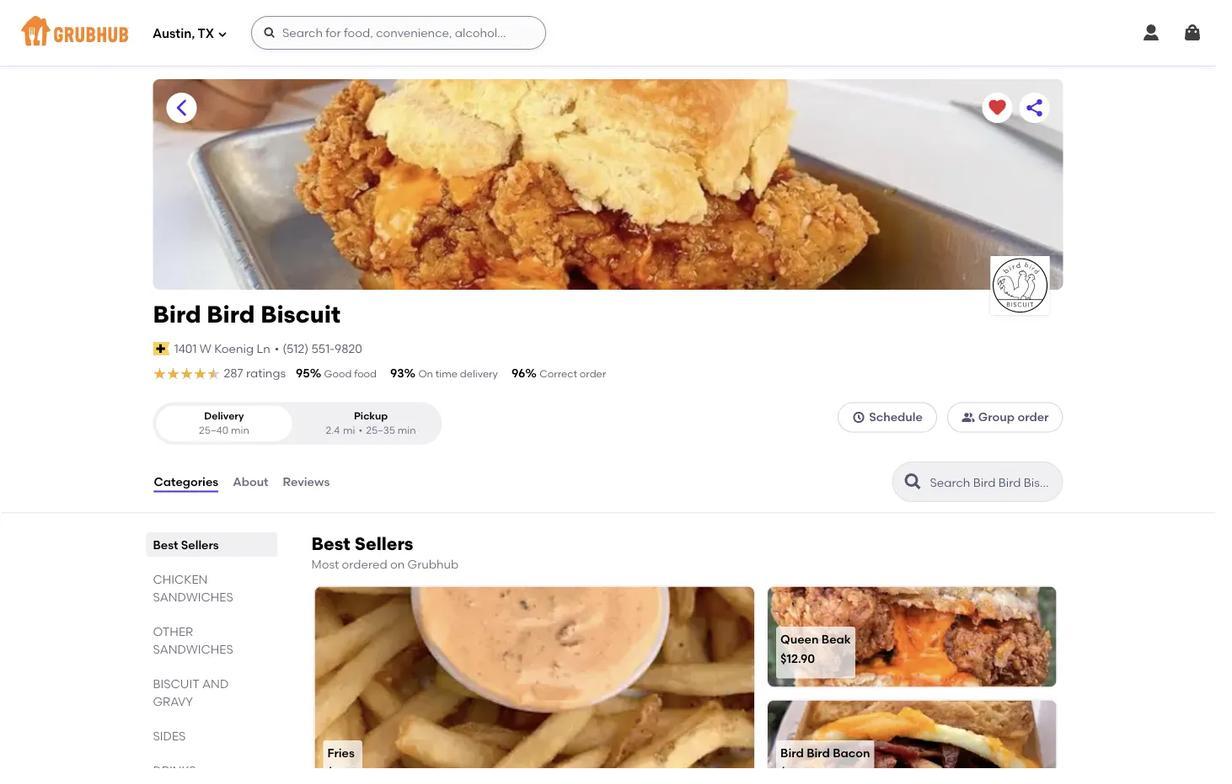 Task type: locate. For each thing, give the bounding box(es) containing it.
chicken sandwiches
[[153, 572, 233, 605]]

chicken
[[153, 572, 208, 587]]

other sandwiches
[[153, 625, 233, 657]]

bird
[[153, 301, 201, 329], [207, 301, 255, 329], [781, 746, 804, 760], [807, 746, 830, 760]]

order right correct on the left of page
[[580, 368, 606, 380]]

• right mi
[[359, 425, 363, 437]]

Search Bird Bird Biscuit  search field
[[929, 475, 1058, 491]]

1401
[[174, 342, 197, 356]]

95
[[296, 366, 310, 381]]

2.4
[[326, 425, 340, 437]]

categories
[[154, 475, 218, 489]]

about button
[[232, 452, 269, 513]]

551-
[[311, 342, 335, 356]]

tab
[[153, 762, 271, 770]]

sandwiches inside "tab"
[[153, 590, 233, 605]]

min inside delivery 25–40 min
[[231, 425, 249, 437]]

1 vertical spatial sandwiches
[[153, 642, 233, 657]]

bird bird bacon
[[781, 746, 870, 760]]

1 horizontal spatial •
[[359, 425, 363, 437]]

sellers up on
[[355, 534, 413, 555]]

ratings
[[246, 366, 286, 381]]

sellers for best sellers most ordered on grubhub
[[355, 534, 413, 555]]

best sellers tab
[[153, 536, 271, 554]]

sandwiches
[[153, 590, 233, 605], [153, 642, 233, 657]]

beak
[[822, 632, 851, 646]]

sandwiches inside tab
[[153, 642, 233, 657]]

1 sandwiches from the top
[[153, 590, 233, 605]]

order inside button
[[1018, 410, 1049, 425]]

1 horizontal spatial min
[[398, 425, 416, 437]]

min
[[231, 425, 249, 437], [398, 425, 416, 437]]

sellers for best sellers
[[181, 538, 219, 552]]

sellers
[[355, 534, 413, 555], [181, 538, 219, 552]]

ln
[[257, 342, 270, 356]]

9820
[[335, 342, 362, 356]]

sellers inside best sellers most ordered on grubhub
[[355, 534, 413, 555]]

sellers inside tab
[[181, 538, 219, 552]]

best inside best sellers most ordered on grubhub
[[311, 534, 350, 555]]

biscuit and gravy tab
[[153, 675, 271, 711]]

0 horizontal spatial •
[[275, 342, 279, 356]]

(512)
[[283, 342, 309, 356]]

sandwiches down chicken
[[153, 590, 233, 605]]

2 min from the left
[[398, 425, 416, 437]]

order right group at the right bottom of page
[[1018, 410, 1049, 425]]

fries button
[[315, 587, 755, 770]]

best
[[311, 534, 350, 555], [153, 538, 178, 552]]

austin, tx
[[153, 26, 214, 41]]

best inside tab
[[153, 538, 178, 552]]

schedule button
[[838, 402, 937, 433]]

0 vertical spatial •
[[275, 342, 279, 356]]

share icon image
[[1025, 98, 1045, 118]]

0 vertical spatial sandwiches
[[153, 590, 233, 605]]

order
[[580, 368, 606, 380], [1018, 410, 1049, 425]]

best sellers
[[153, 538, 219, 552]]

• inside 'pickup 2.4 mi • 25–35 min'
[[359, 425, 363, 437]]

sandwiches down other
[[153, 642, 233, 657]]

best up most at the left bottom of page
[[311, 534, 350, 555]]

min right 25–35 on the bottom left of the page
[[398, 425, 416, 437]]

sellers up chicken
[[181, 538, 219, 552]]

1 horizontal spatial sellers
[[355, 534, 413, 555]]

bird bird biscuit
[[153, 301, 341, 329]]

option group
[[153, 402, 442, 445]]

• right ln
[[275, 342, 279, 356]]

saved restaurant button
[[983, 93, 1013, 123]]

svg image
[[1141, 23, 1162, 43], [1183, 23, 1203, 43], [218, 29, 228, 39], [852, 411, 866, 424]]

0 horizontal spatial min
[[231, 425, 249, 437]]

correct order
[[540, 368, 606, 380]]

0 horizontal spatial order
[[580, 368, 606, 380]]

option group containing delivery 25–40 min
[[153, 402, 442, 445]]

•
[[275, 342, 279, 356], [359, 425, 363, 437]]

1 min from the left
[[231, 425, 249, 437]]

1 horizontal spatial best
[[311, 534, 350, 555]]

search icon image
[[903, 472, 924, 492]]

1 vertical spatial order
[[1018, 410, 1049, 425]]

1 vertical spatial •
[[359, 425, 363, 437]]

best for best sellers
[[153, 538, 178, 552]]

(512) 551-9820 button
[[283, 340, 362, 357]]

2 sandwiches from the top
[[153, 642, 233, 657]]

reviews button
[[282, 452, 331, 513]]

1 horizontal spatial order
[[1018, 410, 1049, 425]]

• (512) 551-9820
[[275, 342, 362, 356]]

food
[[354, 368, 377, 380]]

reviews
[[283, 475, 330, 489]]

queen
[[781, 632, 819, 646]]

0 vertical spatial order
[[580, 368, 606, 380]]

min down delivery
[[231, 425, 249, 437]]

0 horizontal spatial sellers
[[181, 538, 219, 552]]

0 horizontal spatial best
[[153, 538, 178, 552]]

group order
[[979, 410, 1049, 425]]

best up chicken
[[153, 538, 178, 552]]

order for correct order
[[580, 368, 606, 380]]

most
[[311, 558, 339, 572]]

chicken sandwiches tab
[[153, 571, 271, 606]]

delivery
[[460, 368, 498, 380]]

tx
[[198, 26, 214, 41]]

on
[[419, 368, 433, 380]]



Task type: vqa. For each thing, say whether or not it's contained in the screenshot.
left svg icon
yes



Task type: describe. For each thing, give the bounding box(es) containing it.
gravy
[[153, 695, 193, 709]]

Search for food, convenience, alcohol... search field
[[251, 16, 546, 50]]

caret left icon image
[[172, 98, 192, 118]]

grubhub
[[408, 558, 459, 572]]

1401 w koenig ln
[[174, 342, 270, 356]]

austin,
[[153, 26, 195, 41]]

bacon
[[833, 746, 870, 760]]

group
[[979, 410, 1015, 425]]

fries
[[328, 746, 355, 760]]

pickup 2.4 mi • 25–35 min
[[326, 410, 416, 437]]

biscuit
[[261, 301, 341, 329]]

25–40
[[199, 425, 229, 437]]

best for best sellers most ordered on grubhub
[[311, 534, 350, 555]]

biscuit
[[153, 677, 199, 691]]

pickup
[[354, 410, 388, 422]]

svg image inside schedule button
[[852, 411, 866, 424]]

other
[[153, 625, 193, 639]]

people icon image
[[962, 411, 975, 424]]

sandwiches for chicken
[[153, 590, 233, 605]]

min inside 'pickup 2.4 mi • 25–35 min'
[[398, 425, 416, 437]]

287 ratings
[[224, 366, 286, 381]]

sandwiches for other
[[153, 642, 233, 657]]

subscription pass image
[[153, 342, 170, 356]]

287
[[224, 366, 243, 381]]

saved restaurant image
[[988, 98, 1008, 118]]

best sellers most ordered on grubhub
[[311, 534, 459, 572]]

other sandwiches tab
[[153, 623, 271, 658]]

bird bird biscuit  logo image
[[991, 256, 1050, 315]]

correct
[[540, 368, 577, 380]]

on
[[390, 558, 405, 572]]

1401 w koenig ln button
[[173, 339, 271, 358]]

93
[[390, 366, 404, 381]]

delivery
[[204, 410, 244, 422]]

and
[[202, 677, 229, 691]]

biscuit and gravy
[[153, 677, 229, 709]]

delivery 25–40 min
[[199, 410, 249, 437]]

schedule
[[869, 410, 923, 425]]

sides tab
[[153, 728, 271, 745]]

group order button
[[947, 402, 1063, 433]]

queen beak $12.90
[[781, 632, 851, 666]]

order for group order
[[1018, 410, 1049, 425]]

good food
[[324, 368, 377, 380]]

about
[[233, 475, 269, 489]]

good
[[324, 368, 352, 380]]

96
[[512, 366, 525, 381]]

main navigation navigation
[[0, 0, 1216, 66]]

svg image
[[263, 26, 277, 40]]

on time delivery
[[419, 368, 498, 380]]

w
[[200, 342, 211, 356]]

bird bird bacon button
[[768, 701, 1057, 770]]

sides
[[153, 729, 186, 744]]

mi
[[343, 425, 355, 437]]

ordered
[[342, 558, 387, 572]]

time
[[436, 368, 458, 380]]

categories button
[[153, 452, 219, 513]]

$12.90
[[781, 652, 815, 666]]

koenig
[[214, 342, 254, 356]]

25–35
[[366, 425, 395, 437]]



